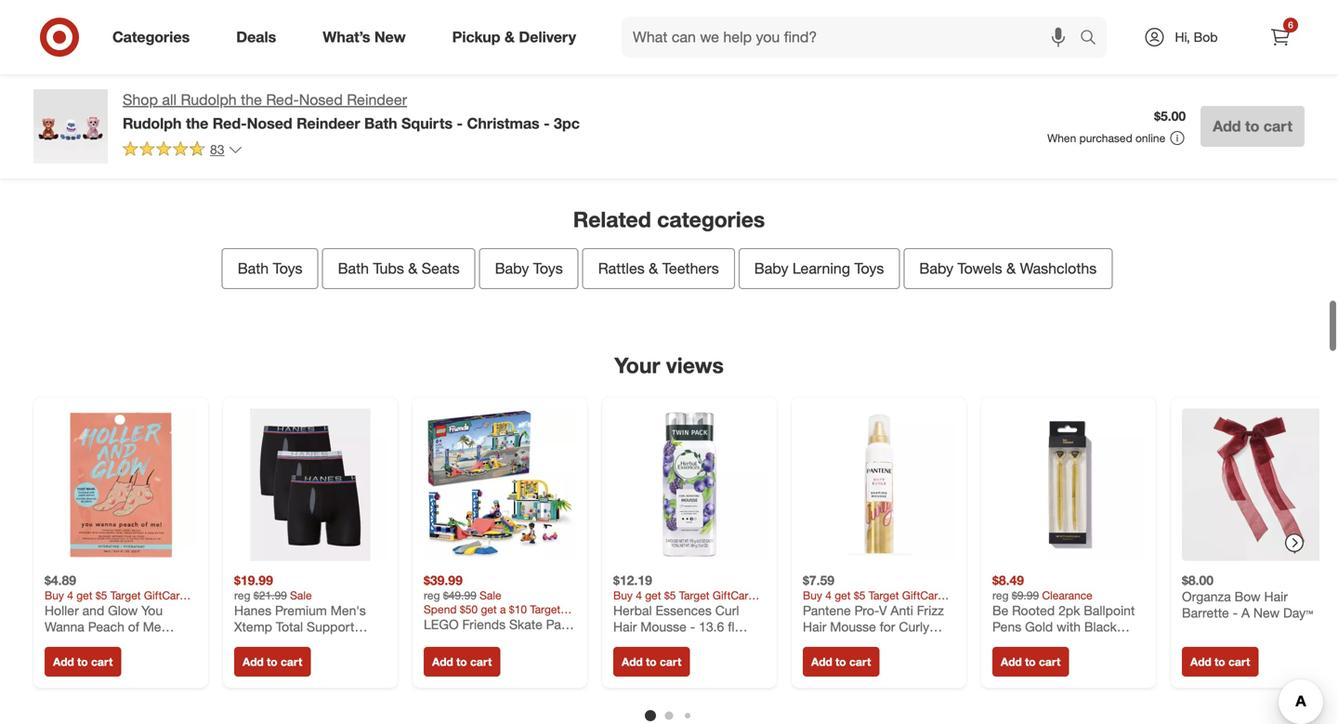 Task type: vqa. For each thing, say whether or not it's contained in the screenshot.
Exclusions
no



Task type: describe. For each thing, give the bounding box(es) containing it.
add for $8.49
[[1001, 655, 1022, 669]]

related categories
[[573, 206, 765, 232]]

oz/2ct
[[613, 635, 650, 651]]

deals
[[236, 28, 276, 46]]

- inside 'pantene pro-v anti frizz hair mousse for curly hair - 6.6oz'
[[830, 635, 835, 651]]

curly
[[899, 619, 930, 635]]

$7.59
[[803, 572, 835, 588]]

lego friends skate park with mini skateboard toys 41751 image
[[424, 409, 576, 561]]

baby for baby toys
[[495, 259, 529, 277]]

hair left 6.6oz
[[803, 619, 827, 635]]

shop all rudolph the red-nosed reindeer rudolph the red-nosed reindeer bath squirts - christmas - 3pc
[[123, 91, 580, 132]]

hi,
[[1175, 29, 1190, 45]]

0 horizontal spatial black
[[1037, 635, 1070, 651]]

pens
[[993, 619, 1022, 635]]

$8.49
[[993, 572, 1024, 588]]

to for $7.59
[[836, 655, 846, 669]]

& inside 'link'
[[505, 28, 515, 46]]

add for $12.19
[[622, 655, 643, 669]]

pro-
[[855, 602, 879, 619]]

mousse inside 'pantene pro-v anti frizz hair mousse for curly hair - 6.6oz'
[[830, 619, 876, 635]]

bow
[[1235, 588, 1261, 605]]

$12.19
[[613, 572, 652, 588]]

sale for $39.99
[[480, 588, 502, 602]]

baby for baby learning toys
[[754, 259, 789, 277]]

sale for $19.99
[[290, 588, 312, 602]]

add for $7.59
[[811, 655, 833, 669]]

be rooted 2pk ballpoint pens gold with black crystal black ink image
[[993, 409, 1145, 561]]

baby for baby towels & washcloths
[[920, 259, 954, 277]]

be
[[993, 602, 1009, 619]]

ink
[[1073, 635, 1091, 651]]

your views
[[615, 352, 724, 378]]

teethers
[[662, 259, 719, 277]]

$39.99 reg $49.99 sale
[[424, 572, 502, 602]]

add to cart right $5.00
[[1213, 117, 1293, 135]]

bath tubs & seats link
[[322, 248, 475, 289]]

to for $19.99
[[267, 655, 278, 669]]

learning
[[793, 259, 850, 277]]

bath toys link
[[222, 248, 318, 289]]

hair inside herbal essences curl hair mousse - 13.6 fl oz/2ct
[[613, 619, 637, 635]]

rattles & teethers
[[598, 259, 719, 277]]

online
[[1136, 131, 1166, 145]]

0 horizontal spatial red-
[[213, 114, 247, 132]]

with
[[1057, 619, 1081, 635]]

herbal essences curl hair mousse - 13.6 fl oz/2ct
[[613, 602, 739, 651]]

$8.49 reg $9.99 clearance be rooted 2pk ballpoint pens gold with black crystal black ink
[[993, 572, 1135, 651]]

1 horizontal spatial nosed
[[299, 91, 343, 109]]

crystal
[[993, 635, 1034, 651]]

$9.99
[[1012, 588, 1039, 602]]

holler and glow you wanna peach of me refreshing foot mask - 0.6 fl oz image
[[45, 409, 197, 561]]

add for $39.99
[[432, 655, 453, 669]]

bath toys
[[238, 259, 303, 277]]

bath for bath toys
[[238, 259, 269, 277]]

add to cart button for $39.99
[[424, 647, 500, 677]]

baby towels & washcloths
[[920, 259, 1097, 277]]

categories
[[657, 206, 765, 232]]

83 link
[[123, 140, 243, 162]]

83
[[210, 141, 225, 157]]

add to cart button down barrette
[[1182, 647, 1259, 677]]

$19.99 reg $21.99 sale
[[234, 572, 312, 602]]

bath inside shop all rudolph the red-nosed reindeer rudolph the red-nosed reindeer bath squirts - christmas - 3pc
[[364, 114, 397, 132]]

ballpoint
[[1084, 602, 1135, 619]]

add to cart down barrette
[[1191, 655, 1250, 669]]

frizz
[[917, 602, 944, 619]]

$21.99
[[254, 588, 287, 602]]

add to cart button for $4.89
[[45, 647, 121, 677]]

anti
[[891, 602, 913, 619]]

toys for baby toys
[[533, 259, 563, 277]]

bath for bath tubs & seats
[[338, 259, 369, 277]]

1 vertical spatial rudolph
[[123, 114, 182, 132]]

$4.89 link
[[45, 409, 197, 635]]

reg for $39.99
[[424, 588, 440, 602]]

to for $12.19
[[646, 655, 657, 669]]

baby learning toys link
[[739, 248, 900, 289]]

what's new
[[323, 28, 406, 46]]

christmas
[[467, 114, 540, 132]]

- inside $8.00 organza bow hair barrette - a new day™
[[1233, 605, 1238, 621]]

barrette
[[1182, 605, 1229, 621]]

add to cart button right $5.00
[[1201, 106, 1305, 147]]

- right squirts
[[457, 114, 463, 132]]

fl
[[728, 619, 735, 635]]

hair down pantene
[[803, 635, 827, 651]]

$8.00
[[1182, 572, 1214, 588]]

when
[[1048, 131, 1077, 145]]

- inside herbal essences curl hair mousse - 13.6 fl oz/2ct
[[690, 619, 695, 635]]

pickup & delivery link
[[437, 17, 600, 58]]

views
[[666, 352, 724, 378]]

related
[[573, 206, 651, 232]]

to for $4.89
[[77, 655, 88, 669]]

0 horizontal spatial nosed
[[247, 114, 292, 132]]

cart for $12.19
[[660, 655, 682, 669]]

when purchased online
[[1048, 131, 1166, 145]]

What can we help you find? suggestions appear below search field
[[622, 17, 1085, 58]]

bath tubs & seats
[[338, 259, 460, 277]]

1 horizontal spatial black
[[1085, 619, 1117, 635]]

rattles & teethers link
[[582, 248, 735, 289]]

cart for $7.59
[[849, 655, 871, 669]]

- left 3pc
[[544, 114, 550, 132]]



Task type: locate. For each thing, give the bounding box(es) containing it.
add down $49.99
[[432, 655, 453, 669]]

0 vertical spatial new
[[374, 28, 406, 46]]

3 toys from the left
[[855, 259, 884, 277]]

new inside $8.00 organza bow hair barrette - a new day™
[[1254, 605, 1280, 621]]

2 reg from the left
[[424, 588, 440, 602]]

0 vertical spatial the
[[241, 91, 262, 109]]

add to cart down oz/2ct
[[622, 655, 682, 669]]

$15.79
[[565, 79, 618, 100]]

clearance
[[1042, 588, 1093, 602]]

baby left learning
[[754, 259, 789, 277]]

black right "with"
[[1085, 619, 1117, 635]]

13.6
[[699, 619, 724, 635]]

1 vertical spatial red-
[[213, 114, 247, 132]]

reg left $49.99
[[424, 588, 440, 602]]

hair
[[1264, 588, 1288, 605], [613, 619, 637, 635], [803, 619, 827, 635], [803, 635, 827, 651]]

- left 6.6oz
[[830, 635, 835, 651]]

0 vertical spatial rudolph
[[181, 91, 237, 109]]

pantene
[[803, 602, 851, 619]]

$49.99
[[443, 588, 477, 602]]

toys for bath toys
[[273, 259, 303, 277]]

curl
[[715, 602, 739, 619]]

add down oz/2ct
[[622, 655, 643, 669]]

add down crystal at bottom
[[1001, 655, 1022, 669]]

sale right $49.99
[[480, 588, 502, 602]]

reg for $8.49
[[993, 588, 1009, 602]]

seats
[[422, 259, 460, 277]]

new right a
[[1254, 605, 1280, 621]]

reg
[[234, 588, 250, 602], [424, 588, 440, 602], [993, 588, 1009, 602]]

herbal essences curl hair mousse - 13.6 fl oz/2ct image
[[613, 409, 766, 561]]

baby left the towels
[[920, 259, 954, 277]]

2 toys from the left
[[533, 259, 563, 277]]

reindeer up squirts
[[347, 91, 407, 109]]

baby learning toys
[[754, 259, 884, 277]]

add to cart down $4.89 in the bottom of the page
[[53, 655, 113, 669]]

delivery
[[519, 28, 576, 46]]

1 horizontal spatial new
[[1254, 605, 1280, 621]]

2 baby from the left
[[754, 259, 789, 277]]

cart for $39.99
[[470, 655, 492, 669]]

the down 'deals'
[[241, 91, 262, 109]]

mousse left v
[[830, 619, 876, 635]]

pantene pro-v anti frizz hair mousse for curly hair - 6.6oz image
[[803, 409, 955, 561]]

search button
[[1072, 17, 1116, 61]]

add to cart button down herbal
[[613, 647, 690, 677]]

2 horizontal spatial baby
[[920, 259, 954, 277]]

$5.00
[[1154, 108, 1186, 124]]

black left the ink
[[1037, 635, 1070, 651]]

add to cart button for $19.99
[[234, 647, 311, 677]]

what's
[[323, 28, 370, 46]]

baby right seats
[[495, 259, 529, 277]]

reg for $19.99
[[234, 588, 250, 602]]

reg inside $8.49 reg $9.99 clearance be rooted 2pk ballpoint pens gold with black crystal black ink
[[993, 588, 1009, 602]]

red- down deals link
[[266, 91, 299, 109]]

rudolph right all at left
[[181, 91, 237, 109]]

deals link
[[220, 17, 300, 58]]

2 horizontal spatial toys
[[855, 259, 884, 277]]

image of rudolph the red-nosed reindeer bath squirts - christmas - 3pc image
[[33, 89, 108, 164]]

0 horizontal spatial the
[[186, 114, 208, 132]]

baby toys link
[[479, 248, 579, 289]]

reg left "$21.99"
[[234, 588, 250, 602]]

rooted
[[1012, 602, 1055, 619]]

1 horizontal spatial baby
[[754, 259, 789, 277]]

1 reg from the left
[[234, 588, 250, 602]]

1 horizontal spatial toys
[[533, 259, 563, 277]]

towels
[[958, 259, 1003, 277]]

0 horizontal spatial mousse
[[641, 619, 687, 635]]

baby towels & washcloths link
[[904, 248, 1113, 289]]

3 baby from the left
[[920, 259, 954, 277]]

1 horizontal spatial mousse
[[830, 619, 876, 635]]

1 mousse from the left
[[641, 619, 687, 635]]

1 vertical spatial the
[[186, 114, 208, 132]]

6.6oz
[[839, 635, 871, 651]]

herbal
[[613, 602, 652, 619]]

mousse inside herbal essences curl hair mousse - 13.6 fl oz/2ct
[[641, 619, 687, 635]]

- left 13.6
[[690, 619, 695, 635]]

day™
[[1284, 605, 1313, 621]]

cart for $19.99
[[281, 655, 302, 669]]

0 horizontal spatial sale
[[290, 588, 312, 602]]

shop
[[123, 91, 158, 109]]

0 vertical spatial reindeer
[[347, 91, 407, 109]]

purchased
[[1080, 131, 1133, 145]]

nosed down deals link
[[247, 114, 292, 132]]

add to cart for $39.99
[[432, 655, 492, 669]]

add down barrette
[[1191, 655, 1212, 669]]

add to cart down crystal at bottom
[[1001, 655, 1061, 669]]

squirts
[[402, 114, 453, 132]]

sale inside the $39.99 reg $49.99 sale
[[480, 588, 502, 602]]

rudolph down shop
[[123, 114, 182, 132]]

add down $4.89 in the bottom of the page
[[53, 655, 74, 669]]

subtotal: $15.79 (4 items)
[[489, 79, 690, 100]]

add down "$21.99"
[[243, 655, 264, 669]]

to for $8.49
[[1025, 655, 1036, 669]]

0 horizontal spatial reg
[[234, 588, 250, 602]]

hair down $12.19
[[613, 619, 637, 635]]

& right tubs
[[408, 259, 418, 277]]

cart for $4.89
[[91, 655, 113, 669]]

1 horizontal spatial red-
[[266, 91, 299, 109]]

-
[[457, 114, 463, 132], [544, 114, 550, 132], [1233, 605, 1238, 621], [690, 619, 695, 635], [830, 635, 835, 651]]

add to cart for $4.89
[[53, 655, 113, 669]]

6
[[1288, 19, 1294, 31]]

& right 'rattles'
[[649, 259, 658, 277]]

&
[[505, 28, 515, 46], [408, 259, 418, 277], [649, 259, 658, 277], [1007, 259, 1016, 277]]

pickup
[[452, 28, 501, 46]]

sale
[[290, 588, 312, 602], [480, 588, 502, 602]]

2 mousse from the left
[[830, 619, 876, 635]]

mousse left 13.6
[[641, 619, 687, 635]]

$4.89
[[45, 572, 76, 588]]

add for $4.89
[[53, 655, 74, 669]]

reg inside $19.99 reg $21.99 sale
[[234, 588, 250, 602]]

6 link
[[1260, 17, 1301, 58]]

1 toys from the left
[[273, 259, 303, 277]]

to for $39.99
[[456, 655, 467, 669]]

add to cart for $19.99
[[243, 655, 302, 669]]

nosed down what's
[[299, 91, 343, 109]]

reg left $9.99
[[993, 588, 1009, 602]]

v
[[879, 602, 887, 619]]

pantene pro-v anti frizz hair mousse for curly hair - 6.6oz
[[803, 602, 944, 651]]

tubs
[[373, 259, 404, 277]]

cart for $8.49
[[1039, 655, 1061, 669]]

add to cart button for $7.59
[[803, 647, 880, 677]]

sale right "$21.99"
[[290, 588, 312, 602]]

hi, bob
[[1175, 29, 1218, 45]]

add to cart for $7.59
[[811, 655, 871, 669]]

gold
[[1025, 619, 1053, 635]]

0 horizontal spatial new
[[374, 28, 406, 46]]

& right the towels
[[1007, 259, 1016, 277]]

hair right bow
[[1264, 588, 1288, 605]]

red- up 83
[[213, 114, 247, 132]]

0 horizontal spatial toys
[[273, 259, 303, 277]]

0 vertical spatial nosed
[[299, 91, 343, 109]]

bath
[[364, 114, 397, 132], [238, 259, 269, 277], [338, 259, 369, 277]]

hair inside $8.00 organza bow hair barrette - a new day™
[[1264, 588, 1288, 605]]

mousse
[[641, 619, 687, 635], [830, 619, 876, 635]]

add to cart button down "$21.99"
[[234, 647, 311, 677]]

1 vertical spatial reindeer
[[297, 114, 360, 132]]

add right $5.00
[[1213, 117, 1241, 135]]

2 horizontal spatial reg
[[993, 588, 1009, 602]]

all
[[162, 91, 177, 109]]

cart
[[1264, 117, 1293, 135], [91, 655, 113, 669], [281, 655, 302, 669], [470, 655, 492, 669], [660, 655, 682, 669], [849, 655, 871, 669], [1039, 655, 1061, 669], [1229, 655, 1250, 669]]

your
[[615, 352, 660, 378]]

black
[[1085, 619, 1117, 635], [1037, 635, 1070, 651]]

what's new link
[[307, 17, 429, 58]]

1 horizontal spatial the
[[241, 91, 262, 109]]

add to cart button
[[1201, 106, 1305, 147], [45, 647, 121, 677], [234, 647, 311, 677], [424, 647, 500, 677], [613, 647, 690, 677], [803, 647, 880, 677], [993, 647, 1069, 677], [1182, 647, 1259, 677]]

the
[[241, 91, 262, 109], [186, 114, 208, 132]]

& right pickup
[[505, 28, 515, 46]]

toys
[[273, 259, 303, 277], [533, 259, 563, 277], [855, 259, 884, 277]]

1 horizontal spatial reg
[[424, 588, 440, 602]]

add to cart down "$21.99"
[[243, 655, 302, 669]]

red-
[[266, 91, 299, 109], [213, 114, 247, 132]]

1 sale from the left
[[290, 588, 312, 602]]

essences
[[656, 602, 712, 619]]

reg inside the $39.99 reg $49.99 sale
[[424, 588, 440, 602]]

add to cart button for $8.49
[[993, 647, 1069, 677]]

a
[[1242, 605, 1250, 621]]

$39.99
[[424, 572, 463, 588]]

nosed
[[299, 91, 343, 109], [247, 114, 292, 132]]

washcloths
[[1020, 259, 1097, 277]]

hanes premium men's xtemp total support pouch anti chafing 3pk boxer briefs image
[[234, 409, 387, 561]]

categories
[[112, 28, 190, 46]]

$19.99
[[234, 572, 273, 588]]

1 baby from the left
[[495, 259, 529, 277]]

2 sale from the left
[[480, 588, 502, 602]]

add to cart down 6.6oz
[[811, 655, 871, 669]]

add to cart button down $4.89 in the bottom of the page
[[45, 647, 121, 677]]

add to cart button for $12.19
[[613, 647, 690, 677]]

1 horizontal spatial sale
[[480, 588, 502, 602]]

add to cart for $8.49
[[1001, 655, 1061, 669]]

$8.00 organza bow hair barrette - a new day™
[[1182, 572, 1313, 621]]

subtotal:
[[489, 79, 560, 100]]

rattles
[[598, 259, 645, 277]]

2pk
[[1059, 602, 1080, 619]]

add for $19.99
[[243, 655, 264, 669]]

3pc
[[554, 114, 580, 132]]

categories link
[[97, 17, 213, 58]]

new
[[374, 28, 406, 46], [1254, 605, 1280, 621]]

items)
[[642, 79, 690, 100]]

bob
[[1194, 29, 1218, 45]]

the up 83 link at the left
[[186, 114, 208, 132]]

add to cart down $49.99
[[432, 655, 492, 669]]

organza
[[1182, 588, 1231, 605]]

baby toys
[[495, 259, 563, 277]]

(4
[[623, 79, 637, 100]]

add to cart for $12.19
[[622, 655, 682, 669]]

to
[[1245, 117, 1260, 135], [77, 655, 88, 669], [267, 655, 278, 669], [456, 655, 467, 669], [646, 655, 657, 669], [836, 655, 846, 669], [1025, 655, 1036, 669], [1215, 655, 1226, 669]]

organza bow hair barrette - a new day™ image
[[1182, 409, 1335, 561]]

1 vertical spatial new
[[1254, 605, 1280, 621]]

for
[[880, 619, 895, 635]]

add to cart button down gold
[[993, 647, 1069, 677]]

reindeer down what's
[[297, 114, 360, 132]]

add to cart button down $49.99
[[424, 647, 500, 677]]

0 horizontal spatial baby
[[495, 259, 529, 277]]

add down pantene
[[811, 655, 833, 669]]

3 reg from the left
[[993, 588, 1009, 602]]

new right what's
[[374, 28, 406, 46]]

sale inside $19.99 reg $21.99 sale
[[290, 588, 312, 602]]

- left a
[[1233, 605, 1238, 621]]

1 vertical spatial nosed
[[247, 114, 292, 132]]

add to cart button down pantene
[[803, 647, 880, 677]]

0 vertical spatial red-
[[266, 91, 299, 109]]



